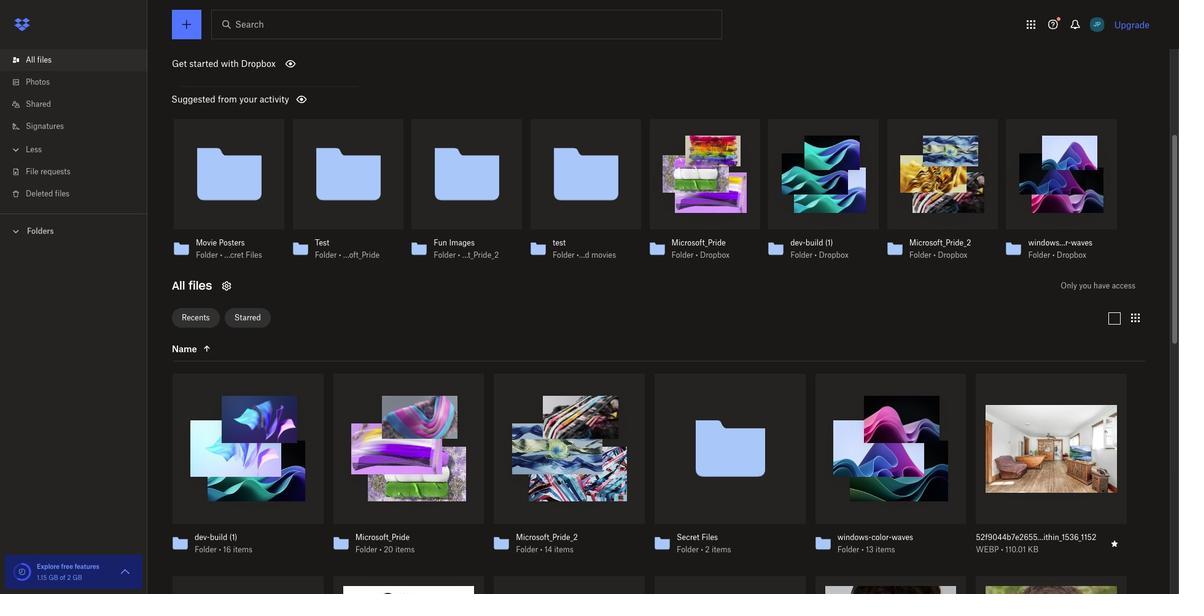 Task type: locate. For each thing, give the bounding box(es) containing it.
0 vertical spatial waves
[[1071, 238, 1093, 247]]

microsoft_pride_2 inside row
[[516, 533, 578, 543]]

1 horizontal spatial dev-
[[791, 238, 806, 247]]

test
[[553, 238, 566, 247]]

microsoft_pride inside microsoft_pride folder • 20 items
[[355, 533, 410, 543]]

0 vertical spatial all
[[26, 55, 35, 64]]

on right work
[[276, 32, 285, 41]]

all up recents in the bottom of the page
[[172, 279, 185, 293]]

52f9044b7e2655…ithin_1536_1152
[[976, 533, 1097, 543]]

share button for dev-
[[808, 129, 847, 148]]

0 vertical spatial build
[[806, 238, 823, 247]]

1 horizontal spatial waves
[[1071, 238, 1093, 247]]

less
[[26, 145, 42, 154]]

upgrade
[[1115, 19, 1150, 30]]

only
[[1061, 281, 1077, 290]]

dropbox inside microsoft_pride folder • dropbox
[[700, 250, 730, 260]]

1 horizontal spatial (1)
[[825, 238, 833, 247]]

files left offline
[[287, 32, 302, 41]]

1 horizontal spatial 2
[[705, 546, 710, 555]]

folder inside microsoft_pride folder • 20 items
[[355, 546, 377, 555]]

items inside microsoft_pride folder • 20 items
[[395, 546, 415, 555]]

• inside microsoft_pride folder • dropbox
[[696, 250, 698, 260]]

folder, dev-build (1) row
[[168, 374, 323, 564]]

0 horizontal spatial dev-build (1) button
[[195, 533, 301, 543]]

1 horizontal spatial all files
[[172, 279, 212, 293]]

1 items from the left
[[233, 546, 252, 555]]

2 folder • dropbox button from the left
[[791, 250, 857, 260]]

1 horizontal spatial microsoft_pride_2
[[910, 238, 971, 247]]

items right 14
[[554, 546, 574, 555]]

2 items from the left
[[395, 546, 415, 555]]

1 horizontal spatial dev-build (1) button
[[791, 238, 857, 248]]

folders button
[[0, 222, 147, 240]]

explore
[[37, 563, 60, 571]]

gb left "of"
[[49, 574, 58, 582]]

waves
[[1071, 238, 1093, 247], [892, 533, 913, 543]]

items inside dev-build (1) folder • 16 items
[[233, 546, 252, 555]]

files right …cret
[[246, 250, 262, 260]]

dropbox
[[241, 58, 276, 69], [700, 250, 730, 260], [819, 250, 849, 260], [938, 250, 968, 260], [1057, 250, 1087, 260]]

microsoft_pride for dropbox
[[672, 238, 726, 247]]

microsoft_pride button
[[672, 238, 738, 248], [355, 533, 462, 543]]

synced.
[[201, 44, 227, 53]]

dropbox inside microsoft_pride_2 folder • dropbox
[[938, 250, 968, 260]]

folder • dropbox button
[[672, 250, 738, 260], [791, 250, 857, 260], [910, 250, 976, 260], [1029, 250, 1095, 260]]

waves right windows-
[[892, 533, 913, 543]]

4 share button from the left
[[1045, 129, 1085, 148]]

microsoft_pride_2
[[910, 238, 971, 247], [516, 533, 578, 543]]

1 vertical spatial microsoft_pride button
[[355, 533, 462, 543]]

0 horizontal spatial (1)
[[229, 533, 237, 543]]

0 horizontal spatial waves
[[892, 533, 913, 543]]

(1)
[[825, 238, 833, 247], [229, 533, 237, 543]]

folder inside windows…r-waves folder • dropbox
[[1029, 250, 1051, 260]]

movie
[[196, 238, 217, 247]]

0 horizontal spatial gb
[[49, 574, 58, 582]]

get
[[172, 58, 187, 69]]

offline
[[304, 32, 326, 41]]

1 horizontal spatial all
[[172, 279, 185, 293]]

1 vertical spatial dev-build (1) button
[[195, 533, 301, 543]]

folder inside secret files folder • 2 items
[[677, 546, 699, 555]]

dev- inside dev-build (1) folder • 16 items
[[195, 533, 210, 543]]

0 vertical spatial all files
[[26, 55, 52, 64]]

test button
[[315, 238, 381, 248]]

2 gb from the left
[[73, 574, 82, 582]]

share
[[696, 133, 721, 143], [815, 133, 840, 143], [934, 133, 959, 143], [1053, 133, 1078, 143]]

microsoft_pride_2 button for 14
[[516, 533, 623, 543]]

suggested from your activity
[[171, 94, 289, 104]]

0 vertical spatial dev-
[[791, 238, 806, 247]]

folder, microsoft_pride row
[[328, 374, 484, 564]]

1 horizontal spatial files
[[702, 533, 718, 543]]

movie posters button
[[196, 238, 262, 248]]

3 items from the left
[[554, 546, 574, 555]]

1 vertical spatial microsoft_pride_2
[[516, 533, 578, 543]]

folder •…d movies button
[[553, 250, 619, 260]]

files right secret
[[702, 533, 718, 543]]

…oft_pride
[[343, 250, 380, 260]]

2 inside secret files folder • 2 items
[[705, 546, 710, 555]]

items down secret files "button"
[[712, 546, 731, 555]]

items inside windows-color-waves folder • 13 items
[[876, 546, 895, 555]]

1 share button from the left
[[689, 129, 728, 148]]

build inside dev-build (1) folder • 16 items
[[210, 533, 227, 543]]

0 horizontal spatial microsoft_pride_2
[[516, 533, 578, 543]]

photos
[[26, 77, 50, 87]]

• inside microsoft_pride_2 folder • dropbox
[[934, 250, 936, 260]]

1 vertical spatial all
[[172, 279, 185, 293]]

1 horizontal spatial microsoft_pride button
[[672, 238, 738, 248]]

files
[[287, 32, 302, 41], [37, 55, 52, 64], [55, 189, 69, 198], [189, 279, 212, 293]]

have
[[1094, 281, 1110, 290]]

features
[[75, 563, 99, 571]]

build
[[806, 238, 823, 247], [210, 533, 227, 543]]

signatures
[[26, 122, 64, 131]]

1 on from the left
[[208, 32, 216, 41]]

folder settings image
[[220, 279, 234, 293]]

0 vertical spatial microsoft_pride
[[672, 238, 726, 247]]

14
[[545, 546, 552, 555]]

0 horizontal spatial 2
[[67, 574, 71, 582]]

waves up the you
[[1071, 238, 1093, 247]]

4 folder • dropbox button from the left
[[1029, 250, 1095, 260]]

4 items from the left
[[712, 546, 731, 555]]

files up photos
[[37, 55, 52, 64]]

2
[[705, 546, 710, 555], [67, 574, 71, 582]]

1 vertical spatial waves
[[892, 533, 913, 543]]

1 vertical spatial files
[[702, 533, 718, 543]]

0 vertical spatial microsoft_pride_2 button
[[910, 238, 976, 248]]

quota usage element
[[12, 563, 32, 582]]

0 vertical spatial dev-build (1) button
[[791, 238, 857, 248]]

install
[[184, 32, 206, 41]]

0 vertical spatial 2
[[705, 546, 710, 555]]

0 horizontal spatial dev-
[[195, 533, 210, 543]]

on
[[208, 32, 216, 41], [276, 32, 285, 41]]

all up photos
[[26, 55, 35, 64]]

• inside microsoft_pride_2 folder • 14 items
[[540, 546, 543, 555]]

1 vertical spatial microsoft_pride_2 button
[[516, 533, 623, 543]]

(1) inside "dev-build (1) folder • dropbox"
[[825, 238, 833, 247]]

items
[[233, 546, 252, 555], [395, 546, 415, 555], [554, 546, 574, 555], [712, 546, 731, 555], [876, 546, 895, 555]]

• inside dev-build (1) folder • 16 items
[[219, 546, 221, 555]]

all files inside list item
[[26, 55, 52, 64]]

items down color- on the right bottom of page
[[876, 546, 895, 555]]

0 vertical spatial microsoft_pride_2
[[910, 238, 971, 247]]

folder, microsoft_pride_2 row
[[489, 374, 645, 564]]

2 right "of"
[[67, 574, 71, 582]]

dev-build (1) button inside row
[[195, 533, 301, 543]]

microsoft_pride_2 button inside row
[[516, 533, 623, 543]]

microsoft_pride_2 button
[[910, 238, 976, 248], [516, 533, 623, 543]]

folder inside microsoft_pride_2 folder • 14 items
[[516, 546, 538, 555]]

4 share from the left
[[1053, 133, 1078, 143]]

0 vertical spatial microsoft_pride button
[[672, 238, 738, 248]]

2 on from the left
[[276, 32, 285, 41]]

1 horizontal spatial gb
[[73, 574, 82, 582]]

0 horizontal spatial microsoft_pride_2 button
[[516, 533, 623, 543]]

1 vertical spatial (1)
[[229, 533, 237, 543]]

3 folder • dropbox button from the left
[[910, 250, 976, 260]]

2 share button from the left
[[808, 129, 847, 148]]

2 share from the left
[[815, 133, 840, 143]]

folder inside dev-build (1) folder • 16 items
[[195, 546, 217, 555]]

you
[[1079, 281, 1092, 290]]

waves inside windows-color-waves folder • 13 items
[[892, 533, 913, 543]]

0 horizontal spatial files
[[246, 250, 262, 260]]

files
[[246, 250, 262, 260], [702, 533, 718, 543]]

1 horizontal spatial build
[[806, 238, 823, 247]]

•
[[220, 250, 222, 260], [339, 250, 341, 260], [458, 250, 460, 260], [696, 250, 698, 260], [815, 250, 817, 260], [934, 250, 936, 260], [1053, 250, 1055, 260], [219, 546, 221, 555], [379, 546, 382, 555], [540, 546, 543, 555], [701, 546, 703, 555], [862, 546, 864, 555], [1001, 546, 1004, 555]]

folder, secret files row
[[650, 374, 806, 564]]

microsoft_pride_2 for dropbox
[[910, 238, 971, 247]]

folder • dropbox button for windows…r-
[[1029, 250, 1095, 260]]

0 horizontal spatial microsoft_pride
[[355, 533, 410, 543]]

16
[[223, 546, 231, 555]]

recents
[[182, 313, 210, 323]]

suggested
[[171, 94, 216, 104]]

1 vertical spatial 2
[[67, 574, 71, 582]]

microsoft_pride button inside row
[[355, 533, 462, 543]]

1 folder • dropbox button from the left
[[672, 250, 738, 260]]

1 horizontal spatial on
[[276, 32, 285, 41]]

dev-build (1) folder • dropbox
[[791, 238, 849, 260]]

(1) inside dev-build (1) folder • 16 items
[[229, 533, 237, 543]]

items inside secret files folder • 2 items
[[712, 546, 731, 555]]

shared
[[26, 100, 51, 109]]

1 horizontal spatial microsoft_pride_2 button
[[910, 238, 976, 248]]

dropbox image
[[10, 12, 34, 37]]

dev-
[[791, 238, 806, 247], [195, 533, 210, 543]]

secret files folder • 2 items
[[677, 533, 731, 555]]

share button for microsoft_pride_2
[[927, 129, 966, 148]]

of
[[60, 574, 66, 582]]

• inside windows…r-waves folder • dropbox
[[1053, 250, 1055, 260]]

2 down secret files "button"
[[705, 546, 710, 555]]

1 gb from the left
[[49, 574, 58, 582]]

windows…r-
[[1029, 238, 1071, 247]]

on up the synced.
[[208, 32, 216, 41]]

microsoft_pride inside microsoft_pride folder • dropbox
[[672, 238, 726, 247]]

1 vertical spatial dev-
[[195, 533, 210, 543]]

items right 20
[[395, 546, 415, 555]]

1 share from the left
[[696, 133, 721, 143]]

folder • …cret files button
[[196, 250, 262, 260]]

microsoft_pride for 20
[[355, 533, 410, 543]]

1.15
[[37, 574, 47, 582]]

2 inside explore free features 1.15 gb of 2 gb
[[67, 574, 71, 582]]

your
[[239, 94, 257, 104]]

build inside "dev-build (1) folder • dropbox"
[[806, 238, 823, 247]]

waves inside windows…r-waves folder • dropbox
[[1071, 238, 1093, 247]]

0 vertical spatial files
[[246, 250, 262, 260]]

1 vertical spatial microsoft_pride
[[355, 533, 410, 543]]

free
[[61, 563, 73, 571]]

0 horizontal spatial build
[[210, 533, 227, 543]]

3 share from the left
[[934, 133, 959, 143]]

only you have access
[[1061, 281, 1136, 290]]

gb
[[49, 574, 58, 582], [73, 574, 82, 582]]

work
[[257, 32, 274, 41]]

0 horizontal spatial all files
[[26, 55, 52, 64]]

0 vertical spatial (1)
[[825, 238, 833, 247]]

build for dropbox
[[806, 238, 823, 247]]

items right 16
[[233, 546, 252, 555]]

windows…r-waves button
[[1029, 238, 1095, 248]]

52f9044b7e2655…ithin_1536_1152 webp • 110.01 kb
[[976, 533, 1097, 555]]

all files
[[26, 55, 52, 64], [172, 279, 212, 293]]

0 horizontal spatial all
[[26, 55, 35, 64]]

1 vertical spatial build
[[210, 533, 227, 543]]

folder, windows-color-waves row
[[811, 374, 966, 564]]

share for microsoft_pride
[[696, 133, 721, 143]]

3 share button from the left
[[927, 129, 966, 148]]

stay
[[184, 44, 199, 53]]

gb down the features
[[73, 574, 82, 582]]

1 horizontal spatial microsoft_pride
[[672, 238, 726, 247]]

folder inside "dev-build (1) folder • dropbox"
[[791, 250, 813, 260]]

all inside list item
[[26, 55, 35, 64]]

folder • dropbox button for microsoft_pride_2
[[910, 250, 976, 260]]

all files up recents in the bottom of the page
[[172, 279, 212, 293]]

list
[[0, 42, 147, 214]]

all files up photos
[[26, 55, 52, 64]]

windows-
[[838, 533, 872, 543]]

dev- inside "dev-build (1) folder • dropbox"
[[791, 238, 806, 247]]

…t_pride_2
[[462, 250, 499, 260]]

folder • …oft_pride button
[[315, 250, 381, 260]]

0 horizontal spatial on
[[208, 32, 216, 41]]

5 items from the left
[[876, 546, 895, 555]]

folder
[[196, 250, 218, 260], [315, 250, 337, 260], [434, 250, 456, 260], [553, 250, 575, 260], [672, 250, 694, 260], [791, 250, 813, 260], [910, 250, 932, 260], [1029, 250, 1051, 260], [195, 546, 217, 555], [355, 546, 377, 555], [516, 546, 538, 555], [677, 546, 699, 555], [838, 546, 860, 555]]

microsoft_pride_2 button for dropbox
[[910, 238, 976, 248]]

microsoft_pride
[[672, 238, 726, 247], [355, 533, 410, 543]]

microsoft_pride button for dropbox
[[672, 238, 738, 248]]

0 horizontal spatial microsoft_pride button
[[355, 533, 462, 543]]

share for windows…r-
[[1053, 133, 1078, 143]]



Task type: vqa. For each thing, say whether or not it's contained in the screenshot.


Task type: describe. For each thing, give the bounding box(es) containing it.
folder inside test folder • …oft_pride
[[315, 250, 337, 260]]

dropbox for microsoft_pride_2 folder • dropbox
[[938, 250, 968, 260]]

…cret
[[224, 250, 244, 260]]

and
[[328, 32, 341, 41]]

microsoft_pride button for 20
[[355, 533, 462, 543]]

windows…r-waves folder • dropbox
[[1029, 238, 1093, 260]]

all files list item
[[0, 49, 147, 71]]

files left folder settings icon
[[189, 279, 212, 293]]

starred
[[234, 313, 261, 323]]

file requests
[[26, 167, 71, 176]]

• inside windows-color-waves folder • 13 items
[[862, 546, 864, 555]]

file, download.jpeg row
[[976, 577, 1127, 595]]

file, download (1).jpeg row
[[816, 577, 966, 595]]

movie posters folder • …cret files
[[196, 238, 262, 260]]

file, 1703238.jpg row
[[333, 577, 484, 595]]

folder inside microsoft_pride_2 folder • dropbox
[[910, 250, 932, 260]]

file, db165f6aaa73d95c9004256537e7037b-uncropped_scaled_within_1536_1152.webp row
[[494, 577, 645, 595]]

• inside test folder • …oft_pride
[[339, 250, 341, 260]]

files inside install on desktop to work on files offline and stay synced.
[[287, 32, 302, 41]]

folders
[[27, 227, 54, 236]]

posters
[[219, 238, 245, 247]]

file
[[26, 167, 38, 176]]

get started with dropbox
[[172, 58, 276, 69]]

• inside 52f9044b7e2655…ithin_1536_1152 webp • 110.01 kb
[[1001, 546, 1004, 555]]

files inside list item
[[37, 55, 52, 64]]

secret files button
[[677, 533, 784, 543]]

file, dev-build (1).zip row
[[655, 577, 806, 595]]

dev-build (1) button for 16
[[195, 533, 301, 543]]

20
[[384, 546, 393, 555]]

test
[[315, 238, 330, 247]]

movies
[[592, 250, 616, 260]]

explore free features 1.15 gb of 2 gb
[[37, 563, 99, 582]]

build for 16
[[210, 533, 227, 543]]

file, 4570_university_ave____pierre_galant_1.0.jpg row
[[173, 577, 323, 595]]

name button
[[172, 342, 275, 356]]

(1) for 16
[[229, 533, 237, 543]]

dropbox inside windows…r-waves folder • dropbox
[[1057, 250, 1087, 260]]

upgrade link
[[1115, 19, 1150, 30]]

share for dev-
[[815, 133, 840, 143]]

folder inside microsoft_pride folder • dropbox
[[672, 250, 694, 260]]

microsoft_pride folder • 20 items
[[355, 533, 415, 555]]

signatures link
[[10, 115, 147, 138]]

kb
[[1028, 546, 1039, 555]]

test folder •…d movies
[[553, 238, 616, 260]]

110.01
[[1006, 546, 1026, 555]]

•…d
[[577, 250, 590, 260]]

photos link
[[10, 71, 147, 93]]

shared link
[[10, 93, 147, 115]]

name
[[172, 343, 197, 354]]

folder • dropbox button for dev-
[[791, 250, 857, 260]]

jp
[[1094, 20, 1101, 28]]

• inside "dev-build (1) folder • dropbox"
[[815, 250, 817, 260]]

13
[[866, 546, 874, 555]]

folder inside movie posters folder • …cret files
[[196, 250, 218, 260]]

desktop
[[218, 32, 246, 41]]

Search in folder "Dropbox" text field
[[235, 18, 697, 31]]

dev- for dev-build (1) folder • 16 items
[[195, 533, 210, 543]]

secret
[[677, 533, 700, 543]]

file, 52f9044b7e2655d26eb85c0b2abdc392-uncropped_scaled_within_1536_1152.webp row
[[971, 374, 1127, 564]]

to
[[248, 32, 255, 41]]

folder inside windows-color-waves folder • 13 items
[[838, 546, 860, 555]]

fun images folder • …t_pride_2
[[434, 238, 499, 260]]

52f9044b7e2655…ithin_1536_1152 button
[[976, 533, 1100, 543]]

microsoft_pride_2 for 14
[[516, 533, 578, 543]]

microsoft_pride folder • dropbox
[[672, 238, 730, 260]]

• inside secret files folder • 2 items
[[701, 546, 703, 555]]

folder • dropbox button for microsoft_pride
[[672, 250, 738, 260]]

fun images button
[[434, 238, 500, 248]]

all files link
[[10, 49, 147, 71]]

file requests link
[[10, 161, 147, 183]]

color-
[[872, 533, 892, 543]]

install on desktop to work on files offline and stay synced.
[[184, 32, 341, 53]]

dev- for dev-build (1) folder • dropbox
[[791, 238, 806, 247]]

• inside 'fun images folder • …t_pride_2'
[[458, 250, 460, 260]]

activity
[[260, 94, 289, 104]]

test button
[[553, 238, 619, 248]]

list containing all files
[[0, 42, 147, 214]]

1 vertical spatial all files
[[172, 279, 212, 293]]

recents button
[[172, 308, 220, 328]]

• inside microsoft_pride folder • 20 items
[[379, 546, 382, 555]]

microsoft_pride_2 folder • 14 items
[[516, 533, 578, 555]]

started
[[189, 58, 219, 69]]

folder inside test folder •…d movies
[[553, 250, 575, 260]]

dev-build (1) button for dropbox
[[791, 238, 857, 248]]

files inside movie posters folder • …cret files
[[246, 250, 262, 260]]

access
[[1112, 281, 1136, 290]]

deleted files
[[26, 189, 69, 198]]

test folder • …oft_pride
[[315, 238, 380, 260]]

requests
[[40, 167, 71, 176]]

deleted files link
[[10, 183, 147, 205]]

dropbox for microsoft_pride folder • dropbox
[[700, 250, 730, 260]]

folder • …t_pride_2 button
[[434, 250, 500, 260]]

• inside movie posters folder • …cret files
[[220, 250, 222, 260]]

images
[[449, 238, 475, 247]]

files inside secret files folder • 2 items
[[702, 533, 718, 543]]

items inside microsoft_pride_2 folder • 14 items
[[554, 546, 574, 555]]

deleted
[[26, 189, 53, 198]]

with
[[221, 58, 239, 69]]

folder inside 'fun images folder • …t_pride_2'
[[434, 250, 456, 260]]

fun
[[434, 238, 447, 247]]

windows-color-waves button
[[838, 533, 944, 543]]

starred button
[[225, 308, 271, 328]]

share button for windows…r-
[[1045, 129, 1085, 148]]

from
[[218, 94, 237, 104]]

dropbox for get started with dropbox
[[241, 58, 276, 69]]

dev-build (1) folder • 16 items
[[195, 533, 252, 555]]

files right deleted
[[55, 189, 69, 198]]

dropbox inside "dev-build (1) folder • dropbox"
[[819, 250, 849, 260]]

webp
[[976, 546, 999, 555]]

share button for microsoft_pride
[[689, 129, 728, 148]]

share for microsoft_pride_2
[[934, 133, 959, 143]]

(1) for dropbox
[[825, 238, 833, 247]]

less image
[[10, 144, 22, 156]]

jp button
[[1088, 15, 1107, 34]]

windows-color-waves folder • 13 items
[[838, 533, 913, 555]]



